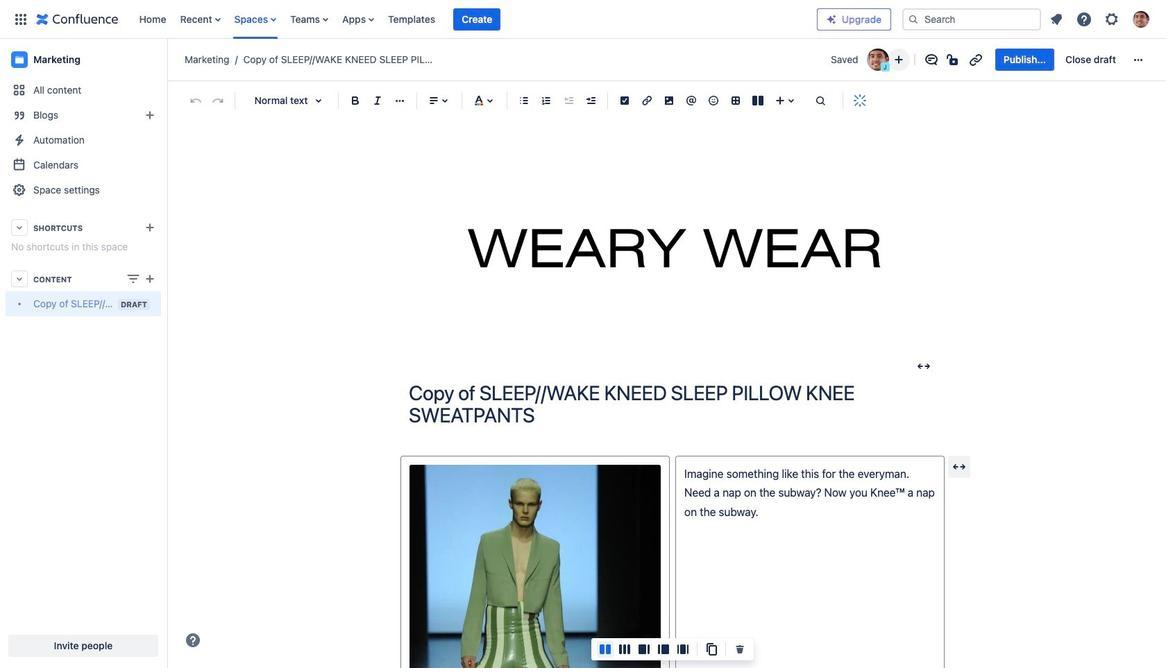 Task type: vqa. For each thing, say whether or not it's contained in the screenshot.
search field
yes



Task type: describe. For each thing, give the bounding box(es) containing it.
no restrictions image
[[946, 51, 962, 68]]

your profile and preferences image
[[1133, 11, 1150, 27]]

search image
[[908, 14, 919, 25]]

indent tab image
[[583, 92, 599, 109]]

left sidebar image
[[655, 641, 672, 658]]

Give this page a title text field
[[409, 382, 937, 427]]

copy image
[[703, 641, 720, 658]]

three columns image
[[617, 641, 633, 658]]

copy link image
[[968, 51, 984, 68]]

table ⇧⌥t image
[[728, 92, 744, 109]]

link ⌘k image
[[639, 92, 655, 109]]

Main content area, start typing to enter text. text field
[[401, 456, 945, 669]]

create a blog image
[[142, 107, 158, 124]]

global element
[[8, 0, 817, 39]]

list for appswitcher icon
[[132, 0, 817, 39]]

find and replace image
[[812, 92, 829, 109]]

bold ⌘b image
[[347, 92, 364, 109]]

three columns with sidebars image
[[675, 641, 692, 658]]

right sidebar image
[[636, 641, 653, 658]]

undo ⌘z image
[[187, 92, 204, 109]]

settings icon image
[[1104, 11, 1121, 27]]

italic ⌘i image
[[369, 92, 386, 109]]

make page full-width image
[[916, 358, 933, 375]]

align left image
[[426, 92, 442, 109]]

bullet list ⌘⇧8 image
[[516, 92, 533, 109]]



Task type: locate. For each thing, give the bounding box(es) containing it.
list
[[132, 0, 817, 39], [1044, 7, 1158, 32]]

collapse sidebar image
[[151, 46, 182, 74]]

1 horizontal spatial group
[[996, 49, 1125, 71]]

None search field
[[903, 8, 1042, 30]]

more formatting image
[[392, 92, 408, 109]]

outdent ⇧tab image
[[560, 92, 577, 109]]

go wide image
[[951, 459, 968, 476]]

add image, video, or file image
[[661, 92, 678, 109]]

more image
[[1130, 51, 1147, 68]]

help icon image
[[1076, 11, 1093, 27]]

remove image
[[732, 641, 749, 658]]

Search field
[[903, 8, 1042, 30]]

text formatting group
[[344, 90, 411, 112]]

layouts image
[[750, 92, 767, 109]]

comment icon image
[[923, 51, 940, 68]]

list item inside list
[[454, 8, 501, 30]]

two columns image
[[597, 641, 614, 658]]

help image
[[185, 633, 201, 649]]

invite to edit image
[[891, 51, 907, 68]]

action item [] image
[[617, 92, 633, 109]]

appswitcher icon image
[[12, 11, 29, 27]]

emoji : image
[[705, 92, 722, 109]]

banner
[[0, 0, 1167, 39]]

0 horizontal spatial group
[[592, 641, 754, 658]]

premium image
[[826, 14, 837, 25]]

change view image
[[125, 271, 142, 287]]

redo ⌘⇧z image
[[210, 92, 226, 109]]

notification icon image
[[1048, 11, 1065, 27]]

add shortcut image
[[142, 219, 158, 236]]

1 vertical spatial group
[[592, 641, 754, 658]]

0 horizontal spatial list
[[132, 0, 817, 39]]

list formating group
[[513, 90, 602, 112]]

group
[[996, 49, 1125, 71], [592, 641, 754, 658]]

1 horizontal spatial list
[[1044, 7, 1158, 32]]

inflatable pants today inline 200227 5.webp image
[[410, 465, 661, 669]]

list for premium image
[[1044, 7, 1158, 32]]

0 vertical spatial group
[[996, 49, 1125, 71]]

mention @ image
[[683, 92, 700, 109]]

list item
[[454, 8, 501, 30]]

numbered list ⌘⇧7 image
[[538, 92, 555, 109]]

confluence image
[[36, 11, 118, 27], [36, 11, 118, 27]]

create a page image
[[142, 271, 158, 287]]

space element
[[0, 39, 167, 669]]



